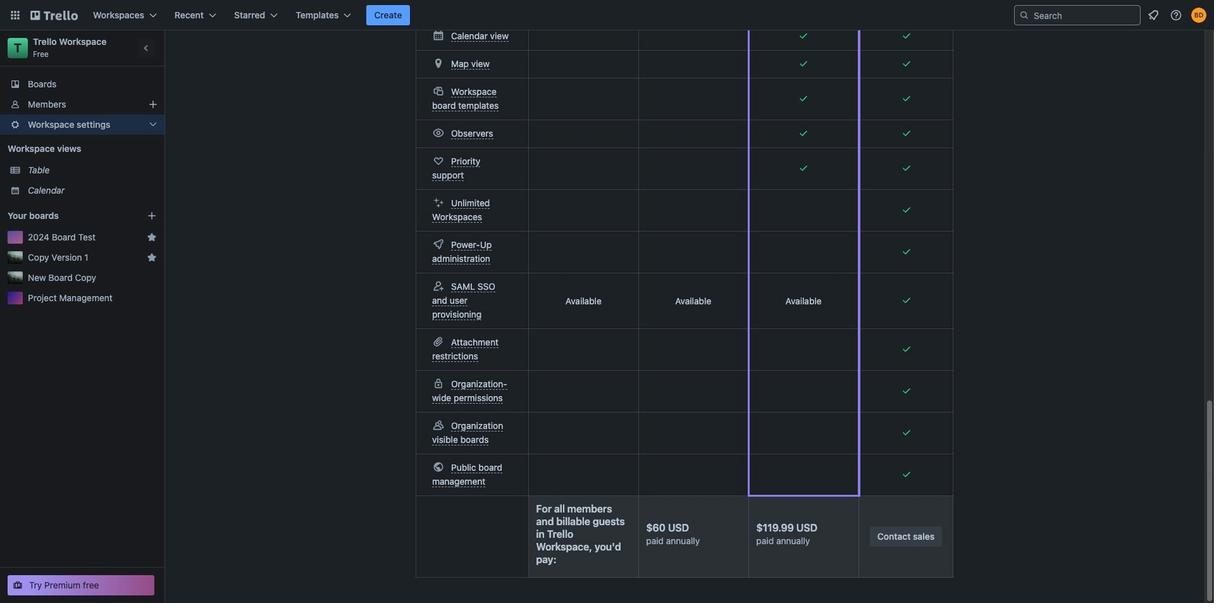 Task type: describe. For each thing, give the bounding box(es) containing it.
workspace navigation collapse icon image
[[138, 39, 156, 57]]

Search field
[[1030, 6, 1141, 24]]

2 starred icon image from the top
[[147, 253, 157, 263]]



Task type: vqa. For each thing, say whether or not it's contained in the screenshot.
the leftmost the
no



Task type: locate. For each thing, give the bounding box(es) containing it.
1 vertical spatial starred icon image
[[147, 253, 157, 263]]

your boards with 4 items element
[[8, 208, 128, 223]]

0 notifications image
[[1147, 8, 1162, 23]]

add board image
[[147, 211, 157, 221]]

starred icon image
[[147, 232, 157, 242], [147, 253, 157, 263]]

0 vertical spatial starred icon image
[[147, 232, 157, 242]]

back to home image
[[30, 5, 78, 25]]

search image
[[1020, 10, 1030, 20]]

primary element
[[0, 0, 1215, 30]]

open information menu image
[[1171, 9, 1183, 22]]

barb dwyer (barbdwyer3) image
[[1192, 8, 1207, 23]]

1 starred icon image from the top
[[147, 232, 157, 242]]



